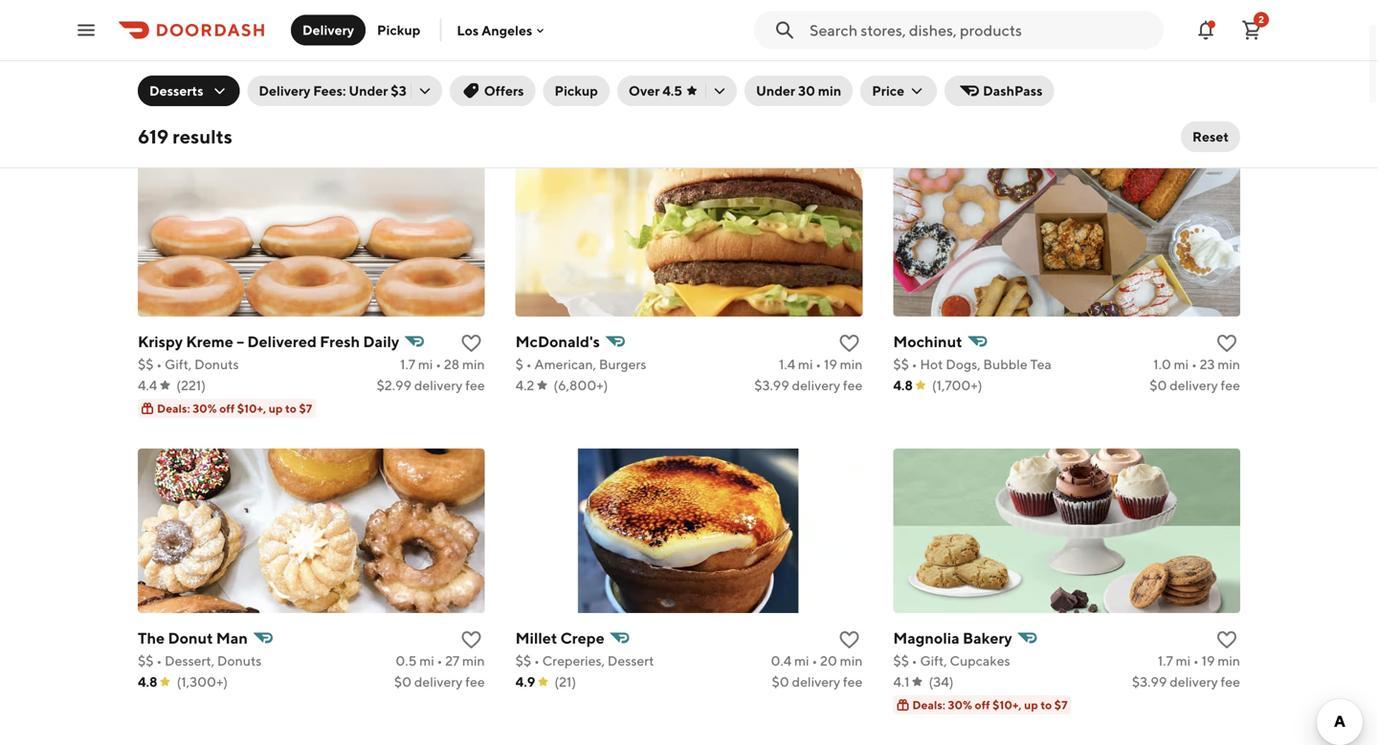 Task type: describe. For each thing, give the bounding box(es) containing it.
click to add this store to your saved list image for mochinut
[[1216, 332, 1239, 355]]

deals: for magnolia
[[913, 699, 946, 712]]

1.7 mi • 28 min
[[400, 357, 485, 372]]

1 items, open order cart image
[[1241, 19, 1264, 42]]

gift, for magnolia
[[920, 653, 947, 669]]

$$ • creperies, dessert
[[516, 653, 654, 669]]

crepe
[[561, 629, 605, 648]]

delivery for the donut man
[[414, 674, 463, 690]]

fresh
[[320, 333, 360, 351]]

min for the donut man
[[462, 653, 485, 669]]

min for krispy kreme – delivered fresh daily
[[462, 357, 485, 372]]

2 button
[[1233, 11, 1271, 49]]

(6,800+)
[[554, 378, 608, 393]]

sushi
[[380, 9, 413, 25]]

asian
[[979, 9, 1013, 25]]

dessert
[[608, 653, 654, 669]]

delivery for krispy kreme – delivered fresh daily
[[414, 378, 463, 393]]

23
[[1200, 357, 1215, 372]]

delivery button
[[291, 15, 366, 45]]

$​0 for millet crepe
[[772, 674, 790, 690]]

gift, for krispy
[[165, 357, 192, 372]]

1.0 mi • 23 min
[[1154, 357, 1241, 372]]

under 30 min button
[[745, 76, 853, 106]]

min for millet crepe
[[840, 653, 863, 669]]

delivered
[[247, 333, 317, 351]]

$3
[[391, 83, 407, 99]]

delivery for millet crepe
[[792, 674, 841, 690]]

1.7 for magnolia bakery
[[1158, 653, 1174, 669]]

mi for millet crepe
[[795, 653, 809, 669]]

19 for mcdonald's
[[824, 357, 838, 372]]

1.4 mi • 19 min
[[779, 357, 863, 372]]

desserts button
[[138, 76, 240, 106]]

0.4
[[771, 653, 792, 669]]

20
[[820, 653, 838, 669]]

$3.99 delivery fee for mcdonald's
[[755, 378, 863, 393]]

offers button
[[450, 76, 536, 106]]

0.4 mi • 20 min
[[771, 653, 863, 669]]

dashpass
[[983, 83, 1043, 99]]

to for bakery
[[1041, 699, 1052, 712]]

Store search: begin typing to search for stores available on DoorDash text field
[[810, 20, 1153, 41]]

1.0
[[1154, 357, 1172, 372]]

$$ for the donut man
[[138, 653, 154, 669]]

(34)
[[929, 674, 954, 690]]

reset
[[1193, 129, 1229, 145]]

619
[[138, 125, 169, 148]]

delivery for delivery
[[303, 22, 354, 38]]

ramen
[[300, 9, 343, 25]]

angeles
[[482, 22, 533, 38]]

0 vertical spatial pickup
[[377, 22, 421, 38]]

2
[[1259, 14, 1265, 25]]

the donut man
[[138, 629, 248, 648]]

30% for bakery
[[948, 699, 973, 712]]

krispy
[[138, 333, 183, 351]]

daily
[[363, 333, 399, 351]]

soup
[[1205, 9, 1236, 25]]

0 horizontal spatial pickup button
[[366, 15, 432, 45]]

4.9
[[516, 674, 535, 690]]

min inside button
[[818, 83, 842, 99]]

$​0 delivery fee for millet crepe
[[772, 674, 863, 690]]

min for magnolia bakery
[[1218, 653, 1241, 669]]

offers
[[484, 83, 524, 99]]

millet
[[516, 629, 558, 648]]

4.2
[[516, 378, 535, 393]]

delivery fees: under $3
[[259, 83, 407, 99]]

donuts for –
[[194, 357, 239, 372]]

1.7 mi • 19 min
[[1158, 653, 1241, 669]]

reset button
[[1181, 122, 1241, 152]]

results
[[173, 125, 233, 148]]

fast food
[[517, 9, 577, 25]]

(1,700+)
[[932, 378, 983, 393]]

28
[[444, 357, 460, 372]]

$3.99 for mcdonald's
[[755, 378, 790, 393]]

fee for millet crepe
[[843, 674, 863, 690]]

1 horizontal spatial pickup button
[[543, 76, 610, 106]]

(21)
[[555, 674, 576, 690]]

bubble
[[984, 357, 1028, 372]]

$$ • hot dogs, bubble tea
[[894, 357, 1052, 372]]

millet crepe
[[516, 629, 605, 648]]

price
[[872, 83, 905, 99]]

pizza
[[156, 9, 188, 25]]

over 4.5
[[629, 83, 683, 99]]

magnolia bakery
[[894, 629, 1013, 648]]

japanese
[[1042, 9, 1100, 25]]

$$ for millet crepe
[[516, 653, 532, 669]]

619 results
[[138, 125, 233, 148]]

under 30 min
[[756, 83, 842, 99]]

over 4.5 button
[[617, 76, 737, 106]]

open menu image
[[75, 19, 98, 42]]

kreme
[[186, 333, 234, 351]]

off for kreme
[[219, 402, 235, 415]]

fees:
[[313, 83, 346, 99]]

mi for krispy kreme – delivered fresh daily
[[418, 357, 433, 372]]

deals: 30% off $10+, up to $7 for bakery
[[913, 699, 1068, 712]]

$ • american, burgers
[[516, 357, 647, 372]]

4.8 for mochinut
[[894, 378, 913, 393]]

to for kreme
[[285, 402, 297, 415]]

off for bakery
[[975, 699, 991, 712]]

4.8 for the donut man
[[138, 674, 158, 690]]

up for kreme
[[269, 402, 283, 415]]

american,
[[535, 357, 596, 372]]

notification bell image
[[1195, 19, 1218, 42]]

salad
[[1129, 9, 1163, 25]]

(1,300+)
[[177, 674, 228, 690]]

4.5
[[663, 83, 683, 99]]

min for mochinut
[[1218, 357, 1241, 372]]

los angeles button
[[457, 22, 548, 38]]

$7 for kreme
[[299, 402, 312, 415]]

0.5 mi • 27 min
[[396, 653, 485, 669]]

krispy kreme – delivered fresh daily
[[138, 333, 399, 351]]

$7 for bakery
[[1055, 699, 1068, 712]]

–
[[237, 333, 244, 351]]

deals: for krispy
[[157, 402, 190, 415]]

desserts inside desserts button
[[149, 83, 203, 99]]

fee for mcdonald's
[[843, 378, 863, 393]]

0.5
[[396, 653, 417, 669]]



Task type: vqa. For each thing, say whether or not it's contained in the screenshot.
Box
no



Task type: locate. For each thing, give the bounding box(es) containing it.
$$ left hot at the right top of the page
[[894, 357, 909, 372]]

fee down 1.4 mi • 19 min
[[843, 378, 863, 393]]

•
[[156, 357, 162, 372], [436, 357, 441, 372], [526, 357, 532, 372], [816, 357, 822, 372], [912, 357, 918, 372], [1192, 357, 1198, 372], [156, 653, 162, 669], [437, 653, 443, 669], [534, 653, 540, 669], [812, 653, 818, 669], [912, 653, 918, 669], [1194, 653, 1199, 669]]

pickup button up $3
[[366, 15, 432, 45]]

mi for mochinut
[[1174, 357, 1189, 372]]

19
[[824, 357, 838, 372], [1202, 653, 1215, 669]]

$3.99 delivery fee down 1.4 mi • 19 min
[[755, 378, 863, 393]]

pickup left the over
[[555, 83, 598, 99]]

click to add this store to your saved list image up 1.7 mi • 19 min
[[1216, 629, 1239, 652]]

$​0 delivery fee for mochinut
[[1150, 378, 1241, 393]]

off down the cupcakes
[[975, 699, 991, 712]]

1 vertical spatial gift,
[[920, 653, 947, 669]]

1 vertical spatial off
[[975, 699, 991, 712]]

under left the 30
[[756, 83, 796, 99]]

1 click to add this store to your saved list image from the left
[[460, 629, 483, 652]]

0 horizontal spatial desserts
[[149, 83, 203, 99]]

1 vertical spatial desserts
[[149, 83, 203, 99]]

$10+,
[[237, 402, 266, 415], [993, 699, 1022, 712]]

0 vertical spatial desserts
[[746, 9, 798, 25]]

click to add this store to your saved list image up 1.0 mi • 23 min
[[1216, 332, 1239, 355]]

los angeles
[[457, 22, 533, 38]]

$​0 down '1.0'
[[1150, 378, 1167, 393]]

price button
[[861, 76, 937, 106]]

0 horizontal spatial gift,
[[165, 357, 192, 372]]

fee down 1.7 mi • 28 min
[[465, 378, 485, 393]]

$$ for krispy kreme – delivered fresh daily
[[138, 357, 154, 372]]

$3.99 down 1.7 mi • 19 min
[[1132, 674, 1167, 690]]

0 vertical spatial up
[[269, 402, 283, 415]]

30% down (34)
[[948, 699, 973, 712]]

4.8 down the
[[138, 674, 158, 690]]

click to add this store to your saved list image for magnolia bakery
[[1216, 629, 1239, 652]]

off
[[219, 402, 235, 415], [975, 699, 991, 712]]

$$ for magnolia bakery
[[894, 653, 909, 669]]

donuts
[[194, 357, 239, 372], [217, 653, 262, 669]]

0 horizontal spatial 4.8
[[138, 674, 158, 690]]

fee down 1.7 mi • 19 min
[[1221, 674, 1241, 690]]

0 vertical spatial donuts
[[194, 357, 239, 372]]

1 horizontal spatial 19
[[1202, 653, 1215, 669]]

mcdonald's
[[516, 333, 600, 351]]

1 vertical spatial 30%
[[948, 699, 973, 712]]

0 horizontal spatial click to add this store to your saved list image
[[460, 629, 483, 652]]

cupcakes
[[950, 653, 1011, 669]]

1 horizontal spatial desserts
[[746, 9, 798, 25]]

deals:
[[157, 402, 190, 415], [913, 699, 946, 712]]

1 vertical spatial donuts
[[217, 653, 262, 669]]

delivery for magnolia bakery
[[1170, 674, 1218, 690]]

$3.99 down 1.4
[[755, 378, 790, 393]]

gift, up (221)
[[165, 357, 192, 372]]

1 vertical spatial $3.99
[[1132, 674, 1167, 690]]

click to add this store to your saved list image for krispy kreme – delivered fresh daily
[[460, 332, 483, 355]]

$​0 delivery fee down 0.4 mi • 20 min
[[772, 674, 863, 690]]

dessert,
[[165, 653, 215, 669]]

click to add this store to your saved list image up 1.4 mi • 19 min
[[838, 332, 861, 355]]

burgers
[[599, 357, 647, 372]]

0 vertical spatial 19
[[824, 357, 838, 372]]

dashpass button
[[945, 76, 1055, 106]]

delivery
[[414, 378, 463, 393], [792, 378, 841, 393], [1170, 378, 1218, 393], [414, 674, 463, 690], [792, 674, 841, 690], [1170, 674, 1218, 690]]

1 vertical spatial pickup
[[555, 83, 598, 99]]

click to add this store to your saved list image up 1.7 mi • 28 min
[[460, 332, 483, 355]]

delivery down 0.4 mi • 20 min
[[792, 674, 841, 690]]

1 horizontal spatial 30%
[[948, 699, 973, 712]]

0 vertical spatial off
[[219, 402, 235, 415]]

1 horizontal spatial to
[[1041, 699, 1052, 712]]

0 horizontal spatial 30%
[[193, 402, 217, 415]]

0 vertical spatial delivery
[[303, 22, 354, 38]]

0 vertical spatial deals: 30% off $10+, up to $7
[[157, 402, 312, 415]]

click to add this store to your saved list image up 0.4 mi • 20 min
[[838, 629, 861, 652]]

delivery for mcdonald's
[[792, 378, 841, 393]]

$10+, for kreme
[[237, 402, 266, 415]]

0 horizontal spatial $3.99 delivery fee
[[755, 378, 863, 393]]

donut
[[168, 629, 213, 648]]

1 horizontal spatial deals:
[[913, 699, 946, 712]]

bakery
[[963, 629, 1013, 648]]

1 horizontal spatial click to add this store to your saved list image
[[1216, 629, 1239, 652]]

30% down (221)
[[193, 402, 217, 415]]

$​0 for mochinut
[[1150, 378, 1167, 393]]

1 horizontal spatial $3.99 delivery fee
[[1132, 674, 1241, 690]]

$
[[516, 357, 524, 372]]

0 vertical spatial pickup button
[[366, 15, 432, 45]]

mi
[[418, 357, 433, 372], [798, 357, 813, 372], [1174, 357, 1189, 372], [420, 653, 434, 669], [795, 653, 809, 669], [1176, 653, 1191, 669]]

magnolia
[[894, 629, 960, 648]]

$10+, for bakery
[[993, 699, 1022, 712]]

man
[[216, 629, 248, 648]]

$$ • dessert, donuts
[[138, 653, 262, 669]]

fee down 0.4 mi • 20 min
[[843, 674, 863, 690]]

2 under from the left
[[756, 83, 796, 99]]

gift,
[[165, 357, 192, 372], [920, 653, 947, 669]]

donuts down man
[[217, 653, 262, 669]]

the
[[138, 629, 165, 648]]

0 vertical spatial $10+,
[[237, 402, 266, 415]]

$$ up 4.1 on the right of page
[[894, 653, 909, 669]]

min
[[818, 83, 842, 99], [462, 357, 485, 372], [840, 357, 863, 372], [1218, 357, 1241, 372], [462, 653, 485, 669], [840, 653, 863, 669], [1218, 653, 1241, 669]]

$3.99
[[755, 378, 790, 393], [1132, 674, 1167, 690]]

click to add this store to your saved list image for mcdonald's
[[838, 332, 861, 355]]

1 vertical spatial up
[[1024, 699, 1039, 712]]

hot
[[920, 357, 943, 372]]

1 vertical spatial $3.99 delivery fee
[[1132, 674, 1241, 690]]

1 horizontal spatial deals: 30% off $10+, up to $7
[[913, 699, 1068, 712]]

up
[[269, 402, 283, 415], [1024, 699, 1039, 712]]

1 vertical spatial 19
[[1202, 653, 1215, 669]]

1 horizontal spatial gift,
[[920, 653, 947, 669]]

30
[[798, 83, 816, 99]]

mochinut
[[894, 333, 963, 351]]

click to add this store to your saved list image up 0.5 mi • 27 min
[[460, 629, 483, 652]]

fee for krispy kreme – delivered fresh daily
[[465, 378, 485, 393]]

$​0
[[1150, 378, 1167, 393], [394, 674, 412, 690], [772, 674, 790, 690]]

0 vertical spatial $3.99
[[755, 378, 790, 393]]

delivery left fees:
[[259, 83, 311, 99]]

1 horizontal spatial 1.7
[[1158, 653, 1174, 669]]

1 vertical spatial 1.7
[[1158, 653, 1174, 669]]

$​0 down 0.5
[[394, 674, 412, 690]]

0 horizontal spatial $3.99
[[755, 378, 790, 393]]

pickup button
[[366, 15, 432, 45], [543, 76, 610, 106]]

deals: 30% off $10+, up to $7 down the cupcakes
[[913, 699, 1068, 712]]

0 horizontal spatial 19
[[824, 357, 838, 372]]

$10+, down –
[[237, 402, 266, 415]]

up for bakery
[[1024, 699, 1039, 712]]

1 vertical spatial 4.8
[[138, 674, 158, 690]]

deals: 30% off $10+, up to $7 down (221)
[[157, 402, 312, 415]]

1 vertical spatial $7
[[1055, 699, 1068, 712]]

$3.99 for magnolia bakery
[[1132, 674, 1167, 690]]

deals: down (34)
[[913, 699, 946, 712]]

0 vertical spatial 4.8
[[894, 378, 913, 393]]

delivery down 1.0 mi • 23 min
[[1170, 378, 1218, 393]]

1 vertical spatial pickup button
[[543, 76, 610, 106]]

1 vertical spatial $10+,
[[993, 699, 1022, 712]]

desserts up '619 results'
[[149, 83, 203, 99]]

fee for mochinut
[[1221, 378, 1241, 393]]

$​0 for the donut man
[[394, 674, 412, 690]]

4.4
[[138, 378, 157, 393]]

$7
[[299, 402, 312, 415], [1055, 699, 1068, 712]]

delivery down 0.5 mi • 27 min
[[414, 674, 463, 690]]

$​0 delivery fee down 0.5 mi • 27 min
[[394, 674, 485, 690]]

1 horizontal spatial $​0 delivery fee
[[772, 674, 863, 690]]

fee down 1.0 mi • 23 min
[[1221, 378, 1241, 393]]

delivery down 1.4 mi • 19 min
[[792, 378, 841, 393]]

delivery down 1.7 mi • 28 min
[[414, 378, 463, 393]]

creperies,
[[542, 653, 605, 669]]

4.8
[[894, 378, 913, 393], [138, 674, 158, 690]]

mexican
[[896, 9, 947, 25]]

food
[[545, 9, 577, 25]]

1 horizontal spatial 4.8
[[894, 378, 913, 393]]

mi for mcdonald's
[[798, 357, 813, 372]]

deals: 30% off $10+, up to $7 for kreme
[[157, 402, 312, 415]]

delivery down 1.7 mi • 19 min
[[1170, 674, 1218, 690]]

$$ down the
[[138, 653, 154, 669]]

1 horizontal spatial pickup
[[555, 83, 598, 99]]

0 horizontal spatial deals: 30% off $10+, up to $7
[[157, 402, 312, 415]]

deals: down (221)
[[157, 402, 190, 415]]

gift, up (34)
[[920, 653, 947, 669]]

tea
[[1031, 357, 1052, 372]]

$3.99 delivery fee
[[755, 378, 863, 393], [1132, 674, 1241, 690]]

2 horizontal spatial $​0 delivery fee
[[1150, 378, 1241, 393]]

pickup
[[377, 22, 421, 38], [555, 83, 598, 99]]

0 horizontal spatial off
[[219, 402, 235, 415]]

1 vertical spatial deals:
[[913, 699, 946, 712]]

$​0 delivery fee down 1.0 mi • 23 min
[[1150, 378, 1241, 393]]

2 click to add this store to your saved list image from the left
[[1216, 629, 1239, 652]]

0 horizontal spatial 1.7
[[400, 357, 416, 372]]

0 vertical spatial 30%
[[193, 402, 217, 415]]

0 horizontal spatial to
[[285, 402, 297, 415]]

$$ • gift, donuts
[[138, 357, 239, 372]]

0 horizontal spatial under
[[349, 83, 388, 99]]

2 horizontal spatial $​0
[[1150, 378, 1167, 393]]

$10+, down the cupcakes
[[993, 699, 1022, 712]]

30% for kreme
[[193, 402, 217, 415]]

fast
[[517, 9, 543, 25]]

fee for magnolia bakery
[[1221, 674, 1241, 690]]

$​0 delivery fee
[[1150, 378, 1241, 393], [394, 674, 485, 690], [772, 674, 863, 690]]

min for mcdonald's
[[840, 357, 863, 372]]

0 vertical spatial to
[[285, 402, 297, 415]]

0 vertical spatial $3.99 delivery fee
[[755, 378, 863, 393]]

desserts left indian at the top
[[746, 9, 798, 25]]

1.7 for krispy kreme – delivered fresh daily
[[400, 357, 416, 372]]

$$ • gift, cupcakes
[[894, 653, 1011, 669]]

0 vertical spatial gift,
[[165, 357, 192, 372]]

0 vertical spatial deals:
[[157, 402, 190, 415]]

0 horizontal spatial pickup
[[377, 22, 421, 38]]

delivery for delivery fees: under $3
[[259, 83, 311, 99]]

fee down 0.5 mi • 27 min
[[465, 674, 485, 690]]

under
[[349, 83, 388, 99], [756, 83, 796, 99]]

4.8 down mochinut on the right of the page
[[894, 378, 913, 393]]

click to add this store to your saved list image for the donut man
[[460, 629, 483, 652]]

delivery up fees:
[[303, 22, 354, 38]]

chinese
[[446, 9, 496, 25]]

donuts for man
[[217, 653, 262, 669]]

0 vertical spatial 1.7
[[400, 357, 416, 372]]

off down $$ • gift, donuts
[[219, 402, 235, 415]]

1 vertical spatial delivery
[[259, 83, 311, 99]]

delivery
[[303, 22, 354, 38], [259, 83, 311, 99]]

0 horizontal spatial $​0 delivery fee
[[394, 674, 485, 690]]

$​0 down 0.4
[[772, 674, 790, 690]]

$3.99 delivery fee down 1.7 mi • 19 min
[[1132, 674, 1241, 690]]

pickup up $3
[[377, 22, 421, 38]]

1 horizontal spatial $3.99
[[1132, 674, 1167, 690]]

4.1
[[894, 674, 910, 690]]

fee for the donut man
[[465, 674, 485, 690]]

click to add this store to your saved list image
[[460, 629, 483, 652], [1216, 629, 1239, 652]]

$​0 delivery fee for the donut man
[[394, 674, 485, 690]]

0 horizontal spatial $​0
[[394, 674, 412, 690]]

mi for the donut man
[[420, 653, 434, 669]]

1 horizontal spatial under
[[756, 83, 796, 99]]

(221)
[[176, 378, 206, 393]]

1 vertical spatial deals: 30% off $10+, up to $7
[[913, 699, 1068, 712]]

desserts
[[746, 9, 798, 25], [149, 83, 203, 99]]

$$ up 4.4
[[138, 357, 154, 372]]

pickup button left the over
[[543, 76, 610, 106]]

$2.99 delivery fee
[[377, 378, 485, 393]]

1 horizontal spatial off
[[975, 699, 991, 712]]

delivery for mochinut
[[1170, 378, 1218, 393]]

1 horizontal spatial up
[[1024, 699, 1039, 712]]

$2.99
[[377, 378, 412, 393]]

1 vertical spatial to
[[1041, 699, 1052, 712]]

to
[[285, 402, 297, 415], [1041, 699, 1052, 712]]

27
[[445, 653, 460, 669]]

$$ up 4.9
[[516, 653, 532, 669]]

1 under from the left
[[349, 83, 388, 99]]

1 horizontal spatial $10+,
[[993, 699, 1022, 712]]

0 vertical spatial $7
[[299, 402, 312, 415]]

under inside button
[[756, 83, 796, 99]]

0 horizontal spatial deals:
[[157, 402, 190, 415]]

$$ for mochinut
[[894, 357, 909, 372]]

indian
[[828, 9, 866, 25]]

click to add this store to your saved list image
[[460, 332, 483, 355], [838, 332, 861, 355], [1216, 332, 1239, 355], [838, 629, 861, 652]]

under left $3
[[349, 83, 388, 99]]

healthy
[[223, 9, 271, 25]]

$3.99 delivery fee for magnolia bakery
[[1132, 674, 1241, 690]]

mi for magnolia bakery
[[1176, 653, 1191, 669]]

$$
[[138, 357, 154, 372], [894, 357, 909, 372], [138, 653, 154, 669], [516, 653, 532, 669], [894, 653, 909, 669]]

dogs,
[[946, 357, 981, 372]]

click to add this store to your saved list image for millet crepe
[[838, 629, 861, 652]]

donuts down kreme
[[194, 357, 239, 372]]

1.7
[[400, 357, 416, 372], [1158, 653, 1174, 669]]

19 for magnolia bakery
[[1202, 653, 1215, 669]]

delivery inside delivery button
[[303, 22, 354, 38]]

0 horizontal spatial $10+,
[[237, 402, 266, 415]]

los
[[457, 22, 479, 38]]

1 horizontal spatial $7
[[1055, 699, 1068, 712]]

0 horizontal spatial up
[[269, 402, 283, 415]]

0 horizontal spatial $7
[[299, 402, 312, 415]]

1 horizontal spatial $​0
[[772, 674, 790, 690]]



